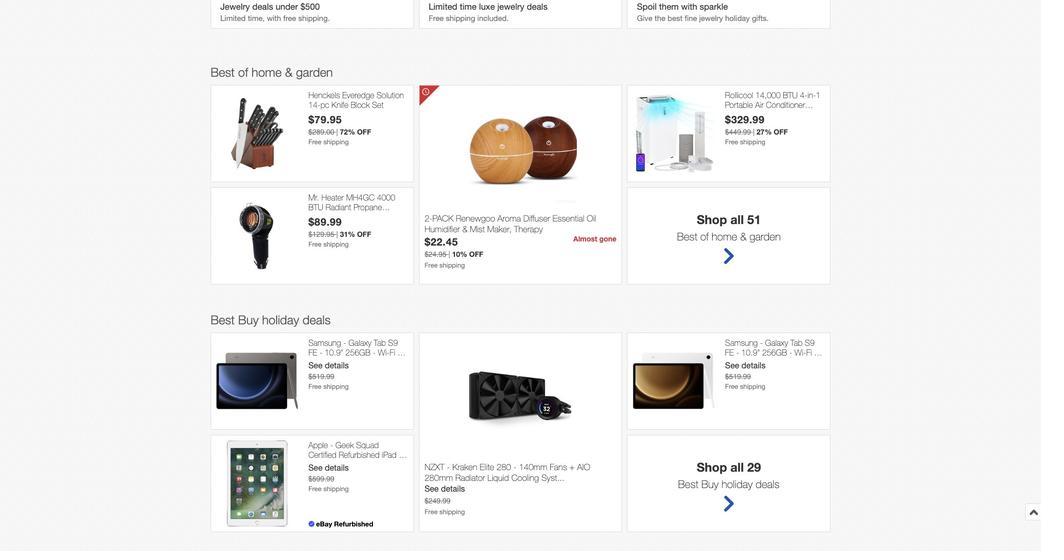 Task type: vqa. For each thing, say whether or not it's contained in the screenshot.
right $519.99
yes



Task type: describe. For each thing, give the bounding box(es) containing it.
& inside 2-pack renewgoo aroma diffuser essential oil humidifier & mist maker, therapy $22.45 $24.95 | 10% off free shipping
[[462, 224, 468, 234]]

| inside $89.99 $129.95 | 31% off free shipping
[[336, 231, 338, 239]]

72%
[[340, 128, 355, 136]]

limited inside the 'limited time luxe jewelry deals free shipping included.'
[[429, 1, 457, 12]]

apple - geek squad certified refurbished ipad air 2 wi-fi 64gb - silver
[[308, 441, 407, 470]]

off inside $329.99 $449.99 | 27% off free shipping
[[774, 128, 788, 136]]

$89.99
[[308, 216, 342, 228]]

best
[[668, 14, 683, 22]]

henckels
[[308, 91, 340, 100]]

set
[[372, 100, 384, 110]]

free inside the 'limited time luxe jewelry deals free shipping included.'
[[429, 14, 444, 22]]

off inside $89.99 $129.95 | 31% off free shipping
[[357, 230, 371, 239]]

humidifier
[[425, 224, 460, 234]]

all for 29
[[731, 461, 744, 475]]

wi- for gray
[[378, 348, 390, 358]]

almost
[[573, 235, 597, 243]]

wi- for silver
[[795, 348, 806, 358]]

ac
[[784, 110, 794, 119]]

| inside henckels everedge solution 14-pc knife block set $79.95 $289.00 | 72% off free shipping
[[336, 128, 338, 136]]

samsung - galaxy tab s9 fe - 10.9" 256gb - wi-fi - with s-pen - silver link
[[725, 339, 825, 367]]

fi inside samsung - galaxy tab s9 fe - 10.9" 256gb - wi-fi - with s-pen - gray
[[390, 348, 395, 358]]

pack
[[432, 214, 453, 224]]

elite
[[480, 463, 494, 473]]

best buy holiday deals
[[211, 313, 331, 327]]

fine
[[685, 14, 697, 22]]

10.9" for gray
[[325, 348, 343, 358]]

samsung for samsung - galaxy tab s9 fe - 10.9" 256gb - wi-fi - with s-pen - silver
[[725, 339, 758, 348]]

cooling
[[511, 473, 539, 483]]

in-
[[807, 91, 816, 100]]

block
[[351, 100, 370, 110]]

fe for samsung - galaxy tab s9 fe - 10.9" 256gb - wi-fi - with s-pen - gray
[[308, 348, 317, 358]]

syst...
[[541, 473, 564, 483]]

fans
[[550, 463, 567, 473]]

garden inside shop all 51 best of home & garden
[[750, 230, 781, 243]]

time
[[460, 1, 477, 12]]

deals inside "shop all 29 best buy holiday deals"
[[756, 478, 780, 491]]

squad
[[356, 441, 379, 450]]

+
[[570, 463, 575, 473]]

mh4gc
[[346, 193, 375, 202]]

jewelry inside the 'limited time luxe jewelry deals free shipping included.'
[[497, 1, 524, 12]]

pc
[[320, 100, 329, 110]]

samsung - galaxy tab s9 fe - 10.9" 256gb - wi-fi - with s-pen - gray
[[308, 339, 400, 367]]

256gb for gray
[[346, 348, 370, 358]]

shipping down samsung - galaxy tab s9 fe - 10.9" 256gb - wi-fi - with s-pen - gray
[[323, 383, 349, 391]]

henckels everedge solution 14-pc knife block set $79.95 $289.00 | 72% off free shipping
[[308, 91, 404, 146]]

free inside nzxt - kraken elite 280 - 140mm fans + aio 280mm radiator liquid cooling syst... see details $249.99 free shipping
[[425, 509, 438, 517]]

best inside shop all 51 best of home & garden
[[677, 230, 697, 243]]

rollicool 14,000 btu 4-in-1 portable air conditioner dehumidifier fan ac w/wi-fi link
[[725, 91, 825, 119]]

details inside nzxt - kraken elite 280 - 140mm fans + aio 280mm radiator liquid cooling syst... see details $249.99 free shipping
[[441, 485, 465, 494]]

free
[[283, 14, 296, 22]]

mr. heater mh4gc 4000 btu radiant propane portable golf cart cup holder heater
[[308, 193, 395, 232]]

| inside $329.99 $449.99 | 27% off free shipping
[[753, 128, 755, 136]]

limited time luxe jewelry deals free shipping included.
[[429, 1, 548, 22]]

deals up samsung - galaxy tab s9 fe - 10.9" 256gb - wi-fi - with s-pen - gray
[[303, 313, 331, 327]]

the
[[655, 14, 666, 22]]

0 vertical spatial of
[[238, 65, 248, 79]]

everedge
[[342, 91, 374, 100]]

10.9" for silver
[[741, 348, 760, 358]]

kraken
[[452, 463, 477, 473]]

nzxt - kraken elite 280 - 140mm fans + aio 280mm radiator liquid cooling syst... link
[[425, 463, 617, 485]]

deals inside jewelry deals under $500 limited time, with free shipping.
[[252, 1, 273, 12]]

fan
[[769, 110, 782, 119]]

$79.95
[[308, 113, 342, 126]]

radiant
[[326, 203, 351, 212]]

all for 51
[[731, 213, 744, 227]]

0 horizontal spatial home
[[252, 65, 282, 79]]

spoil
[[637, 1, 657, 12]]

geek
[[336, 441, 354, 450]]

details inside see details $599.99 free shipping
[[325, 464, 349, 473]]

cup
[[371, 213, 386, 222]]

apple
[[308, 441, 328, 450]]

with inside samsung - galaxy tab s9 fe - 10.9" 256gb - wi-fi - with s-pen - gray
[[308, 358, 322, 367]]

14-
[[308, 100, 320, 110]]

gone
[[599, 235, 617, 243]]

2
[[308, 461, 313, 470]]

0 vertical spatial garden
[[296, 65, 333, 79]]

btu inside mr. heater mh4gc 4000 btu radiant propane portable golf cart cup holder heater
[[308, 203, 323, 212]]

280
[[497, 463, 511, 473]]

nzxt - kraken elite 280 - 140mm fans + aio 280mm radiator liquid cooling syst... see details $249.99 free shipping
[[425, 463, 590, 517]]

refurbished inside apple - geek squad certified refurbished ipad air 2 wi-fi 64gb - silver
[[339, 451, 380, 460]]

see details link for samsung - galaxy tab s9 fe - 10.9" 256gb - wi-fi - with s-pen - silver
[[725, 361, 766, 371]]

portable inside the rollicool 14,000 btu 4-in-1 portable air conditioner dehumidifier fan ac w/wi-fi
[[725, 100, 753, 110]]

galaxy for gray
[[349, 339, 371, 348]]

see details link for nzxt - kraken elite 280 - 140mm fans + aio 280mm radiator liquid cooling syst...
[[425, 485, 465, 494]]

1 vertical spatial refurbished
[[334, 520, 373, 529]]

29
[[747, 461, 761, 475]]

10%
[[452, 250, 467, 259]]

cart
[[355, 213, 369, 222]]

0 vertical spatial heater
[[322, 193, 344, 202]]

see details $519.99 free shipping for samsung - galaxy tab s9 fe - 10.9" 256gb - wi-fi - with s-pen - gray
[[308, 361, 349, 391]]

& inside shop all 51 best of home & garden
[[740, 230, 747, 243]]

jewelry deals under $500 limited time, with free shipping.
[[220, 1, 330, 22]]

shipping inside $89.99 $129.95 | 31% off free shipping
[[323, 241, 349, 249]]

256gb for silver
[[762, 348, 787, 358]]

jewelry inside spoil them with sparkle give the best fine jewelry holiday gifts.
[[699, 14, 723, 22]]

fi inside apple - geek squad certified refurbished ipad air 2 wi-fi 64gb - silver
[[327, 461, 333, 470]]

silver inside 'samsung - galaxy tab s9 fe - 10.9" 256gb - wi-fi - with s-pen - silver'
[[769, 358, 788, 367]]

$519.99 for samsung - galaxy tab s9 fe - 10.9" 256gb - wi-fi - with s-pen - gray
[[308, 373, 334, 381]]

0 horizontal spatial &
[[285, 65, 293, 79]]

shipping inside $329.99 $449.99 | 27% off free shipping
[[740, 138, 766, 146]]

air for portable
[[755, 100, 764, 110]]

best inside "shop all 29 best buy holiday deals"
[[678, 478, 699, 491]]

$289.00
[[308, 128, 334, 136]]

free inside $89.99 $129.95 | 31% off free shipping
[[308, 241, 322, 249]]

s- for samsung - galaxy tab s9 fe - 10.9" 256gb - wi-fi - with s-pen - gray
[[324, 358, 332, 367]]

aio
[[577, 463, 590, 473]]

certified
[[308, 451, 336, 460]]

see details $599.99 free shipping
[[308, 464, 349, 494]]

liquid
[[488, 473, 509, 483]]

$22.45
[[425, 236, 458, 248]]

280mm
[[425, 473, 453, 483]]

0 vertical spatial buy
[[238, 313, 259, 327]]

conditioner
[[766, 100, 805, 110]]

samsung - galaxy tab s9 fe - 10.9" 256gb - wi-fi - with s-pen - silver
[[725, 339, 817, 367]]

$500
[[300, 1, 320, 12]]

buy inside "shop all 29 best buy holiday deals"
[[702, 478, 719, 491]]

shop for shop all 29
[[697, 461, 727, 475]]

oil
[[587, 214, 596, 224]]

henckels everedge solution 14-pc knife block set link
[[308, 91, 408, 110]]

$249.99
[[425, 498, 451, 506]]

pen for silver
[[749, 358, 762, 367]]

s9 for samsung - galaxy tab s9 fe - 10.9" 256gb - wi-fi - with s-pen - gray
[[388, 339, 398, 348]]

64gb
[[335, 461, 355, 470]]

ipad
[[382, 451, 397, 460]]



Task type: locate. For each thing, give the bounding box(es) containing it.
radiator
[[455, 473, 485, 483]]

portable down the rollicool
[[725, 100, 753, 110]]

1 horizontal spatial tab
[[790, 339, 803, 348]]

2 vertical spatial holiday
[[722, 478, 753, 491]]

0 horizontal spatial jewelry
[[497, 1, 524, 12]]

garden down "51"
[[750, 230, 781, 243]]

1 vertical spatial btu
[[308, 203, 323, 212]]

s-
[[324, 358, 332, 367], [741, 358, 749, 367]]

renewgoo
[[456, 214, 495, 224]]

s- inside 'samsung - galaxy tab s9 fe - 10.9" 256gb - wi-fi - with s-pen - silver'
[[741, 358, 749, 367]]

0 vertical spatial air
[[755, 100, 764, 110]]

0 horizontal spatial buy
[[238, 313, 259, 327]]

0 horizontal spatial limited
[[220, 14, 246, 22]]

under
[[276, 1, 298, 12]]

$519.99
[[308, 373, 334, 381], [725, 373, 751, 381]]

therapy
[[514, 224, 543, 234]]

1 vertical spatial home
[[712, 230, 737, 243]]

jewelry up included.
[[497, 1, 524, 12]]

mr. heater mh4gc 4000 btu radiant propane portable golf cart cup holder heater link
[[308, 193, 408, 232]]

1 horizontal spatial silver
[[769, 358, 788, 367]]

w/wi-
[[797, 110, 817, 119]]

10.9" inside 'samsung - galaxy tab s9 fe - 10.9" 256gb - wi-fi - with s-pen - silver'
[[741, 348, 760, 358]]

2 s- from the left
[[741, 358, 749, 367]]

sparkle
[[700, 1, 728, 12]]

deals up time,
[[252, 1, 273, 12]]

silver inside apple - geek squad certified refurbished ipad air 2 wi-fi 64gb - silver
[[363, 461, 381, 470]]

limited inside jewelry deals under $500 limited time, with free shipping.
[[220, 14, 246, 22]]

of inside shop all 51 best of home & garden
[[700, 230, 709, 243]]

galaxy inside 'samsung - galaxy tab s9 fe - 10.9" 256gb - wi-fi - with s-pen - silver'
[[765, 339, 788, 348]]

2-pack renewgoo aroma diffuser essential oil humidifier & mist maker, therapy $22.45 $24.95 | 10% off free shipping
[[425, 214, 596, 270]]

1 horizontal spatial 256gb
[[762, 348, 787, 358]]

all
[[731, 213, 744, 227], [731, 461, 744, 475]]

1 vertical spatial of
[[700, 230, 709, 243]]

s9 for samsung - galaxy tab s9 fe - 10.9" 256gb - wi-fi - with s-pen - silver
[[805, 339, 815, 348]]

2 all from the top
[[731, 461, 744, 475]]

| left 31%
[[336, 231, 338, 239]]

refurbished down squad
[[339, 451, 380, 460]]

1 $519.99 from the left
[[308, 373, 334, 381]]

shop inside "shop all 29 best buy holiday deals"
[[697, 461, 727, 475]]

free inside see details $599.99 free shipping
[[308, 486, 322, 494]]

tab inside samsung - galaxy tab s9 fe - 10.9" 256gb - wi-fi - with s-pen - gray
[[374, 339, 386, 348]]

shipping down time
[[446, 14, 475, 22]]

1 vertical spatial buy
[[702, 478, 719, 491]]

2 tab from the left
[[790, 339, 803, 348]]

31%
[[340, 230, 355, 239]]

0 horizontal spatial see details $519.99 free shipping
[[308, 361, 349, 391]]

14,000
[[756, 91, 781, 100]]

$449.99
[[725, 128, 751, 136]]

shipping down $249.99
[[440, 509, 465, 517]]

golf
[[339, 213, 352, 222]]

1 horizontal spatial home
[[712, 230, 737, 243]]

free inside 2-pack renewgoo aroma diffuser essential oil humidifier & mist maker, therapy $22.45 $24.95 | 10% off free shipping
[[425, 262, 438, 270]]

0 horizontal spatial pen
[[332, 358, 345, 367]]

0 horizontal spatial air
[[399, 451, 407, 460]]

gray
[[353, 358, 369, 367]]

buy
[[238, 313, 259, 327], [702, 478, 719, 491]]

2 s9 from the left
[[805, 339, 815, 348]]

2 galaxy from the left
[[765, 339, 788, 348]]

27%
[[757, 128, 772, 136]]

shop left 29
[[697, 461, 727, 475]]

wi- inside apple - geek squad certified refurbished ipad air 2 wi-fi 64gb - silver
[[315, 461, 327, 470]]

1 vertical spatial limited
[[220, 14, 246, 22]]

off right 27%
[[774, 128, 788, 136]]

tab inside 'samsung - galaxy tab s9 fe - 10.9" 256gb - wi-fi - with s-pen - silver'
[[790, 339, 803, 348]]

ebay refurbished
[[316, 520, 373, 529]]

$329.99
[[725, 113, 765, 126]]

air inside apple - geek squad certified refurbished ipad air 2 wi-fi 64gb - silver
[[399, 451, 407, 460]]

shipping inside 2-pack renewgoo aroma diffuser essential oil humidifier & mist maker, therapy $22.45 $24.95 | 10% off free shipping
[[440, 262, 465, 270]]

samsung
[[308, 339, 341, 348], [725, 339, 758, 348]]

pen inside 'samsung - galaxy tab s9 fe - 10.9" 256gb - wi-fi - with s-pen - silver'
[[749, 358, 762, 367]]

2-pack renewgoo aroma diffuser essential oil humidifier & mist maker, therapy link
[[425, 214, 617, 236]]

deals
[[252, 1, 273, 12], [527, 1, 548, 12], [303, 313, 331, 327], [756, 478, 780, 491]]

samsung inside 'samsung - galaxy tab s9 fe - 10.9" 256gb - wi-fi - with s-pen - silver'
[[725, 339, 758, 348]]

see inside see details $599.99 free shipping
[[308, 464, 323, 473]]

1 tab from the left
[[374, 339, 386, 348]]

2 horizontal spatial wi-
[[795, 348, 806, 358]]

holiday inside spoil them with sparkle give the best fine jewelry holiday gifts.
[[725, 14, 750, 22]]

see details $519.99 free shipping
[[308, 361, 349, 391], [725, 361, 766, 391]]

$24.95
[[425, 251, 447, 259]]

2 see details $519.99 free shipping from the left
[[725, 361, 766, 391]]

1 vertical spatial shop
[[697, 461, 727, 475]]

samsung - galaxy tab s9 fe - 10.9" 256gb - wi-fi - with s-pen - gray link
[[308, 339, 408, 367]]

shop all 29 best buy holiday deals
[[678, 461, 780, 491]]

1 vertical spatial heater
[[333, 223, 355, 232]]

deals down 29
[[756, 478, 780, 491]]

see
[[308, 361, 323, 371], [725, 361, 739, 371], [308, 464, 323, 473], [425, 485, 439, 494]]

refurbished right ebay
[[334, 520, 373, 529]]

jewelry down the sparkle
[[699, 14, 723, 22]]

btu
[[783, 91, 798, 100], [308, 203, 323, 212]]

free
[[429, 14, 444, 22], [308, 138, 322, 146], [725, 138, 738, 146], [308, 241, 322, 249], [425, 262, 438, 270], [308, 383, 322, 391], [725, 383, 738, 391], [308, 486, 322, 494], [425, 509, 438, 517]]

0 vertical spatial limited
[[429, 1, 457, 12]]

$129.95
[[308, 231, 334, 239]]

2 fe from the left
[[725, 348, 734, 358]]

1 horizontal spatial buy
[[702, 478, 719, 491]]

2 256gb from the left
[[762, 348, 787, 358]]

1 vertical spatial air
[[399, 451, 407, 460]]

0 vertical spatial btu
[[783, 91, 798, 100]]

fe inside samsung - galaxy tab s9 fe - 10.9" 256gb - wi-fi - with s-pen - gray
[[308, 348, 317, 358]]

0 horizontal spatial btu
[[308, 203, 323, 212]]

samsung inside samsung - galaxy tab s9 fe - 10.9" 256gb - wi-fi - with s-pen - gray
[[308, 339, 341, 348]]

all inside "shop all 29 best buy holiday deals"
[[731, 461, 744, 475]]

shipping down 'samsung - galaxy tab s9 fe - 10.9" 256gb - wi-fi - with s-pen - silver'
[[740, 383, 766, 391]]

1 horizontal spatial $519.99
[[725, 373, 751, 381]]

fi
[[817, 110, 822, 119], [390, 348, 395, 358], [806, 348, 812, 358], [327, 461, 333, 470]]

with inside spoil them with sparkle give the best fine jewelry holiday gifts.
[[681, 1, 697, 12]]

0 horizontal spatial samsung
[[308, 339, 341, 348]]

shipping.
[[298, 14, 330, 22]]

wi- inside samsung - galaxy tab s9 fe - 10.9" 256gb - wi-fi - with s-pen - gray
[[378, 348, 390, 358]]

samsung for samsung - galaxy tab s9 fe - 10.9" 256gb - wi-fi - with s-pen - gray
[[308, 339, 341, 348]]

see details link
[[308, 361, 349, 371], [725, 361, 766, 371], [308, 464, 349, 473], [425, 485, 465, 494]]

give
[[637, 14, 653, 22]]

garden up henckels
[[296, 65, 333, 79]]

2 horizontal spatial &
[[740, 230, 747, 243]]

silver
[[769, 358, 788, 367], [363, 461, 381, 470]]

0 vertical spatial silver
[[769, 358, 788, 367]]

0 horizontal spatial wi-
[[315, 461, 327, 470]]

off right 31%
[[357, 230, 371, 239]]

140mm
[[519, 463, 547, 473]]

included.
[[477, 14, 509, 22]]

see details link for apple - geek squad certified refurbished ipad air 2 wi-fi 64gb - silver
[[308, 464, 349, 473]]

nzxt
[[425, 463, 445, 473]]

fi inside 'samsung - galaxy tab s9 fe - 10.9" 256gb - wi-fi - with s-pen - silver'
[[806, 348, 812, 358]]

with inside 'samsung - galaxy tab s9 fe - 10.9" 256gb - wi-fi - with s-pen - silver'
[[725, 358, 739, 367]]

2 shop from the top
[[697, 461, 727, 475]]

0 horizontal spatial galaxy
[[349, 339, 371, 348]]

0 horizontal spatial 10.9"
[[325, 348, 343, 358]]

shop inside shop all 51 best of home & garden
[[697, 213, 727, 227]]

1 vertical spatial silver
[[363, 461, 381, 470]]

with inside jewelry deals under $500 limited time, with free shipping.
[[267, 14, 281, 22]]

holiday
[[725, 14, 750, 22], [262, 313, 299, 327], [722, 478, 753, 491]]

0 horizontal spatial silver
[[363, 461, 381, 470]]

1 s9 from the left
[[388, 339, 398, 348]]

|
[[336, 128, 338, 136], [753, 128, 755, 136], [336, 231, 338, 239], [449, 251, 450, 259]]

1 see details $519.99 free shipping from the left
[[308, 361, 349, 391]]

0 horizontal spatial s9
[[388, 339, 398, 348]]

s- inside samsung - galaxy tab s9 fe - 10.9" 256gb - wi-fi - with s-pen - gray
[[324, 358, 332, 367]]

limited down jewelry
[[220, 14, 246, 22]]

51
[[747, 213, 761, 227]]

10.9" inside samsung - galaxy tab s9 fe - 10.9" 256gb - wi-fi - with s-pen - gray
[[325, 348, 343, 358]]

shipping inside the 'limited time luxe jewelry deals free shipping included.'
[[446, 14, 475, 22]]

0 horizontal spatial s-
[[324, 358, 332, 367]]

shipping down 31%
[[323, 241, 349, 249]]

btu up conditioner
[[783, 91, 798, 100]]

holder
[[308, 223, 331, 232]]

1 horizontal spatial btu
[[783, 91, 798, 100]]

256gb inside 'samsung - galaxy tab s9 fe - 10.9" 256gb - wi-fi - with s-pen - silver'
[[762, 348, 787, 358]]

shipping down 10%
[[440, 262, 465, 270]]

1 horizontal spatial pen
[[749, 358, 762, 367]]

tab for gray
[[374, 339, 386, 348]]

shipping inside nzxt - kraken elite 280 - 140mm fans + aio 280mm radiator liquid cooling syst... see details $249.99 free shipping
[[440, 509, 465, 517]]

air for ipad
[[399, 451, 407, 460]]

air
[[755, 100, 764, 110], [399, 451, 407, 460]]

fe inside 'samsung - galaxy tab s9 fe - 10.9" 256gb - wi-fi - with s-pen - silver'
[[725, 348, 734, 358]]

1 vertical spatial portable
[[308, 213, 336, 222]]

1 vertical spatial all
[[731, 461, 744, 475]]

time,
[[248, 14, 265, 22]]

heater down 'golf'
[[333, 223, 355, 232]]

$519.99 down 'samsung - galaxy tab s9 fe - 10.9" 256gb - wi-fi - with s-pen - silver'
[[725, 373, 751, 381]]

2-
[[425, 214, 432, 224]]

propane
[[354, 203, 382, 212]]

almost gone
[[573, 235, 617, 243]]

apple - geek squad certified refurbished ipad air 2 wi-fi 64gb - silver link
[[308, 441, 408, 470]]

1
[[816, 91, 821, 100]]

1 256gb from the left
[[346, 348, 370, 358]]

fi inside the rollicool 14,000 btu 4-in-1 portable air conditioner dehumidifier fan ac w/wi-fi
[[817, 110, 822, 119]]

tab
[[374, 339, 386, 348], [790, 339, 803, 348]]

1 horizontal spatial s9
[[805, 339, 815, 348]]

1 horizontal spatial galaxy
[[765, 339, 788, 348]]

s9 inside samsung - galaxy tab s9 fe - 10.9" 256gb - wi-fi - with s-pen - gray
[[388, 339, 398, 348]]

off right 72%
[[357, 128, 371, 136]]

$89.99 $129.95 | 31% off free shipping
[[308, 216, 371, 249]]

1 10.9" from the left
[[325, 348, 343, 358]]

0 horizontal spatial garden
[[296, 65, 333, 79]]

rollicool 14,000 btu 4-in-1 portable air conditioner dehumidifier fan ac w/wi-fi
[[725, 91, 822, 119]]

1 vertical spatial holiday
[[262, 313, 299, 327]]

2 $519.99 from the left
[[725, 373, 751, 381]]

1 all from the top
[[731, 213, 744, 227]]

wi-
[[378, 348, 390, 358], [795, 348, 806, 358], [315, 461, 327, 470]]

1 galaxy from the left
[[349, 339, 371, 348]]

shipping
[[446, 14, 475, 22], [323, 138, 349, 146], [740, 138, 766, 146], [323, 241, 349, 249], [440, 262, 465, 270], [323, 383, 349, 391], [740, 383, 766, 391], [323, 486, 349, 494], [440, 509, 465, 517]]

1 pen from the left
[[332, 358, 345, 367]]

shop all 51 best of home & garden
[[677, 213, 781, 243]]

0 horizontal spatial fe
[[308, 348, 317, 358]]

| left 27%
[[753, 128, 755, 136]]

off inside henckels everedge solution 14-pc knife block set $79.95 $289.00 | 72% off free shipping
[[357, 128, 371, 136]]

shipping inside see details $599.99 free shipping
[[323, 486, 349, 494]]

0 vertical spatial refurbished
[[339, 451, 380, 460]]

| left 10%
[[449, 251, 450, 259]]

dehumidifier
[[725, 110, 767, 119]]

portable inside mr. heater mh4gc 4000 btu radiant propane portable golf cart cup holder heater
[[308, 213, 336, 222]]

| left 72%
[[336, 128, 338, 136]]

shipping down 27%
[[740, 138, 766, 146]]

1 horizontal spatial jewelry
[[699, 14, 723, 22]]

best of home & garden
[[211, 65, 333, 79]]

1 horizontal spatial air
[[755, 100, 764, 110]]

shipping down $599.99
[[323, 486, 349, 494]]

$329.99 $449.99 | 27% off free shipping
[[725, 113, 788, 146]]

0 horizontal spatial of
[[238, 65, 248, 79]]

1 vertical spatial jewelry
[[699, 14, 723, 22]]

pen for gray
[[332, 358, 345, 367]]

mist
[[470, 224, 485, 234]]

holiday inside "shop all 29 best buy holiday deals"
[[722, 478, 753, 491]]

s- for samsung - galaxy tab s9 fe - 10.9" 256gb - wi-fi - with s-pen - silver
[[741, 358, 749, 367]]

them
[[659, 1, 679, 12]]

deals right luxe
[[527, 1, 548, 12]]

free inside $329.99 $449.99 | 27% off free shipping
[[725, 138, 738, 146]]

2 pen from the left
[[749, 358, 762, 367]]

shop for shop all 51
[[697, 213, 727, 227]]

see details link for samsung - galaxy tab s9 fe - 10.9" 256gb - wi-fi - with s-pen - gray
[[308, 361, 349, 371]]

portable up holder
[[308, 213, 336, 222]]

fe for samsung - galaxy tab s9 fe - 10.9" 256gb - wi-fi - with s-pen - silver
[[725, 348, 734, 358]]

1 s- from the left
[[324, 358, 332, 367]]

galaxy for silver
[[765, 339, 788, 348]]

0 vertical spatial holiday
[[725, 14, 750, 22]]

1 horizontal spatial limited
[[429, 1, 457, 12]]

0 horizontal spatial portable
[[308, 213, 336, 222]]

limited
[[429, 1, 457, 12], [220, 14, 246, 22]]

1 horizontal spatial samsung
[[725, 339, 758, 348]]

all inside shop all 51 best of home & garden
[[731, 213, 744, 227]]

1 horizontal spatial s-
[[741, 358, 749, 367]]

deals inside the 'limited time luxe jewelry deals free shipping included.'
[[527, 1, 548, 12]]

air right ipad
[[399, 451, 407, 460]]

air down 14,000
[[755, 100, 764, 110]]

1 horizontal spatial see details $519.99 free shipping
[[725, 361, 766, 391]]

$519.99 down samsung - galaxy tab s9 fe - 10.9" 256gb - wi-fi - with s-pen - gray
[[308, 373, 334, 381]]

home inside shop all 51 best of home & garden
[[712, 230, 737, 243]]

| inside 2-pack renewgoo aroma diffuser essential oil humidifier & mist maker, therapy $22.45 $24.95 | 10% off free shipping
[[449, 251, 450, 259]]

0 vertical spatial home
[[252, 65, 282, 79]]

0 horizontal spatial $519.99
[[308, 373, 334, 381]]

ebay
[[316, 520, 332, 529]]

heater
[[322, 193, 344, 202], [333, 223, 355, 232]]

btu down "mr." at the top left
[[308, 203, 323, 212]]

1 horizontal spatial of
[[700, 230, 709, 243]]

0 vertical spatial jewelry
[[497, 1, 524, 12]]

with
[[681, 1, 697, 12], [267, 14, 281, 22], [308, 358, 322, 367], [725, 358, 739, 367]]

air inside the rollicool 14,000 btu 4-in-1 portable air conditioner dehumidifier fan ac w/wi-fi
[[755, 100, 764, 110]]

pen
[[332, 358, 345, 367], [749, 358, 762, 367]]

solution
[[377, 91, 404, 100]]

refurbished
[[339, 451, 380, 460], [334, 520, 373, 529]]

0 vertical spatial all
[[731, 213, 744, 227]]

1 shop from the top
[[697, 213, 727, 227]]

s9 inside 'samsung - galaxy tab s9 fe - 10.9" 256gb - wi-fi - with s-pen - silver'
[[805, 339, 815, 348]]

1 fe from the left
[[308, 348, 317, 358]]

galaxy inside samsung - galaxy tab s9 fe - 10.9" 256gb - wi-fi - with s-pen - gray
[[349, 339, 371, 348]]

limited left time
[[429, 1, 457, 12]]

wi- inside 'samsung - galaxy tab s9 fe - 10.9" 256gb - wi-fi - with s-pen - silver'
[[795, 348, 806, 358]]

all left 29
[[731, 461, 744, 475]]

details
[[325, 361, 349, 371], [742, 361, 766, 371], [325, 464, 349, 473], [441, 485, 465, 494]]

off right 10%
[[469, 250, 483, 259]]

see inside nzxt - kraken elite 280 - 140mm fans + aio 280mm radiator liquid cooling syst... see details $249.99 free shipping
[[425, 485, 439, 494]]

1 vertical spatial garden
[[750, 230, 781, 243]]

1 horizontal spatial fe
[[725, 348, 734, 358]]

1 horizontal spatial 10.9"
[[741, 348, 760, 358]]

0 horizontal spatial tab
[[374, 339, 386, 348]]

2 samsung from the left
[[725, 339, 758, 348]]

knife
[[332, 100, 348, 110]]

maker,
[[487, 224, 512, 234]]

2 10.9" from the left
[[741, 348, 760, 358]]

$519.99 for samsung - galaxy tab s9 fe - 10.9" 256gb - wi-fi - with s-pen - silver
[[725, 373, 751, 381]]

heater up radiant
[[322, 193, 344, 202]]

galaxy
[[349, 339, 371, 348], [765, 339, 788, 348]]

1 samsung from the left
[[308, 339, 341, 348]]

all left "51"
[[731, 213, 744, 227]]

1 horizontal spatial portable
[[725, 100, 753, 110]]

1 horizontal spatial wi-
[[378, 348, 390, 358]]

256gb inside samsung - galaxy tab s9 fe - 10.9" 256gb - wi-fi - with s-pen - gray
[[346, 348, 370, 358]]

0 vertical spatial portable
[[725, 100, 753, 110]]

btu inside the rollicool 14,000 btu 4-in-1 portable air conditioner dehumidifier fan ac w/wi-fi
[[783, 91, 798, 100]]

shipping inside henckels everedge solution 14-pc knife block set $79.95 $289.00 | 72% off free shipping
[[323, 138, 349, 146]]

see details $519.99 free shipping for samsung - galaxy tab s9 fe - 10.9" 256gb - wi-fi - with s-pen - silver
[[725, 361, 766, 391]]

0 horizontal spatial 256gb
[[346, 348, 370, 358]]

shop left "51"
[[697, 213, 727, 227]]

1 horizontal spatial &
[[462, 224, 468, 234]]

shipping down 72%
[[323, 138, 349, 146]]

0 vertical spatial shop
[[697, 213, 727, 227]]

pen inside samsung - galaxy tab s9 fe - 10.9" 256gb - wi-fi - with s-pen - gray
[[332, 358, 345, 367]]

1 horizontal spatial garden
[[750, 230, 781, 243]]

4-
[[800, 91, 807, 100]]

diffuser
[[523, 214, 550, 224]]

off inside 2-pack renewgoo aroma diffuser essential oil humidifier & mist maker, therapy $22.45 $24.95 | 10% off free shipping
[[469, 250, 483, 259]]

free inside henckels everedge solution 14-pc knife block set $79.95 $289.00 | 72% off free shipping
[[308, 138, 322, 146]]

tab for silver
[[790, 339, 803, 348]]



